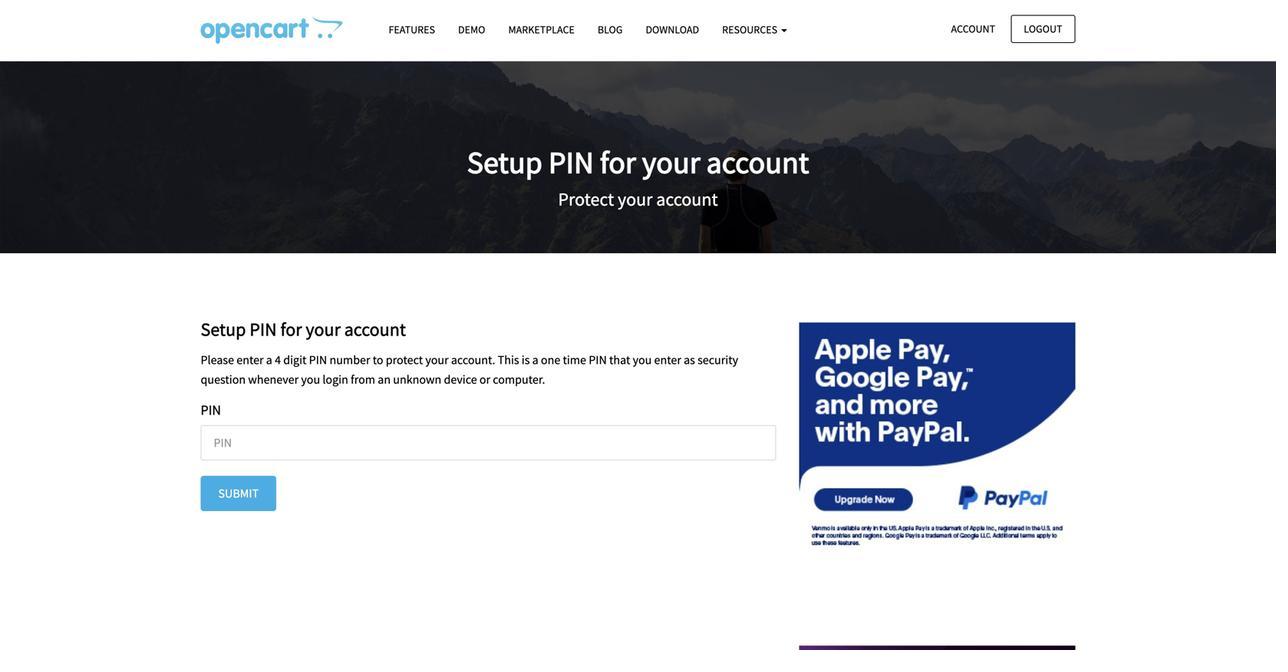Task type: vqa. For each thing, say whether or not it's contained in the screenshot.
for
yes



Task type: locate. For each thing, give the bounding box(es) containing it.
you left login
[[301, 372, 320, 387]]

1 horizontal spatial for
[[600, 143, 636, 181]]

2 vertical spatial account
[[344, 318, 406, 341]]

an
[[378, 372, 391, 387]]

that
[[610, 352, 631, 368]]

you
[[633, 352, 652, 368], [301, 372, 320, 387]]

submit button
[[201, 476, 277, 511]]

resources
[[723, 23, 780, 36]]

for up protect
[[600, 143, 636, 181]]

setup inside setup pin for your account protect your account
[[467, 143, 543, 181]]

or
[[480, 372, 491, 387]]

0 vertical spatial you
[[633, 352, 652, 368]]

0 vertical spatial account
[[707, 143, 809, 181]]

your
[[642, 143, 701, 181], [618, 188, 653, 211], [306, 318, 341, 341], [426, 352, 449, 368]]

pin up protect
[[549, 143, 594, 181]]

a right is
[[532, 352, 539, 368]]

1 vertical spatial setup
[[201, 318, 246, 341]]

logout
[[1024, 22, 1063, 36]]

a left 4
[[266, 352, 272, 368]]

download link
[[634, 16, 711, 43]]

noda image
[[800, 591, 1076, 650]]

device
[[444, 372, 477, 387]]

one
[[541, 352, 561, 368]]

digit
[[283, 352, 307, 368]]

1 horizontal spatial enter
[[654, 352, 682, 368]]

1 vertical spatial you
[[301, 372, 320, 387]]

1 enter from the left
[[237, 352, 264, 368]]

account for setup pin for your account protect your account
[[707, 143, 809, 181]]

1 horizontal spatial a
[[532, 352, 539, 368]]

0 horizontal spatial a
[[266, 352, 272, 368]]

protect
[[386, 352, 423, 368]]

0 horizontal spatial for
[[281, 318, 302, 341]]

computer.
[[493, 372, 545, 387]]

enter left as
[[654, 352, 682, 368]]

1 horizontal spatial setup
[[467, 143, 543, 181]]

enter left 4
[[237, 352, 264, 368]]

enter
[[237, 352, 264, 368], [654, 352, 682, 368]]

this
[[498, 352, 519, 368]]

account
[[952, 22, 996, 36]]

setup
[[467, 143, 543, 181], [201, 318, 246, 341]]

0 horizontal spatial you
[[301, 372, 320, 387]]

setup for setup pin for your account
[[201, 318, 246, 341]]

0 vertical spatial for
[[600, 143, 636, 181]]

you right that
[[633, 352, 652, 368]]

please enter a 4 digit pin number to protect your account. this is a one time pin that you enter as security question whenever you login from an unknown device or computer.
[[201, 352, 739, 387]]

for
[[600, 143, 636, 181], [281, 318, 302, 341]]

account pin image
[[201, 16, 343, 44]]

1 vertical spatial for
[[281, 318, 302, 341]]

0 horizontal spatial enter
[[237, 352, 264, 368]]

1 vertical spatial account
[[657, 188, 718, 211]]

resources link
[[711, 16, 799, 43]]

features link
[[377, 16, 447, 43]]

0 horizontal spatial setup
[[201, 318, 246, 341]]

your inside please enter a 4 digit pin number to protect your account. this is a one time pin that you enter as security question whenever you login from an unknown device or computer.
[[426, 352, 449, 368]]

pin down question
[[201, 401, 221, 419]]

0 vertical spatial setup
[[467, 143, 543, 181]]

for up digit at left
[[281, 318, 302, 341]]

setup pin for your account
[[201, 318, 406, 341]]

account
[[707, 143, 809, 181], [657, 188, 718, 211], [344, 318, 406, 341]]

from
[[351, 372, 375, 387]]

a
[[266, 352, 272, 368], [532, 352, 539, 368]]

for inside setup pin for your account protect your account
[[600, 143, 636, 181]]

login
[[323, 372, 348, 387]]

pin
[[549, 143, 594, 181], [250, 318, 277, 341], [309, 352, 327, 368], [589, 352, 607, 368], [201, 401, 221, 419]]



Task type: describe. For each thing, give the bounding box(es) containing it.
2 a from the left
[[532, 352, 539, 368]]

as
[[684, 352, 695, 368]]

demo
[[458, 23, 486, 36]]

unknown
[[393, 372, 442, 387]]

setup pin for your account protect your account
[[467, 143, 809, 211]]

pin left that
[[589, 352, 607, 368]]

security
[[698, 352, 739, 368]]

to
[[373, 352, 384, 368]]

2 enter from the left
[[654, 352, 682, 368]]

download
[[646, 23, 699, 36]]

blog
[[598, 23, 623, 36]]

PIN password field
[[201, 425, 777, 460]]

pin inside setup pin for your account protect your account
[[549, 143, 594, 181]]

submit
[[218, 486, 259, 501]]

account for setup pin for your account
[[344, 318, 406, 341]]

account link
[[939, 15, 1009, 43]]

number
[[330, 352, 370, 368]]

blog link
[[586, 16, 634, 43]]

is
[[522, 352, 530, 368]]

logout link
[[1011, 15, 1076, 43]]

please
[[201, 352, 234, 368]]

account.
[[451, 352, 496, 368]]

whenever
[[248, 372, 299, 387]]

1 horizontal spatial you
[[633, 352, 652, 368]]

features
[[389, 23, 435, 36]]

setup for setup pin for your account protect your account
[[467, 143, 543, 181]]

paypal blog image
[[800, 299, 1076, 576]]

pin right digit at left
[[309, 352, 327, 368]]

question
[[201, 372, 246, 387]]

marketplace
[[509, 23, 575, 36]]

1 a from the left
[[266, 352, 272, 368]]

pin up 4
[[250, 318, 277, 341]]

for for setup pin for your account protect your account
[[600, 143, 636, 181]]

time
[[563, 352, 587, 368]]

4
[[275, 352, 281, 368]]

protect
[[558, 188, 614, 211]]

marketplace link
[[497, 16, 586, 43]]

for for setup pin for your account
[[281, 318, 302, 341]]

demo link
[[447, 16, 497, 43]]



